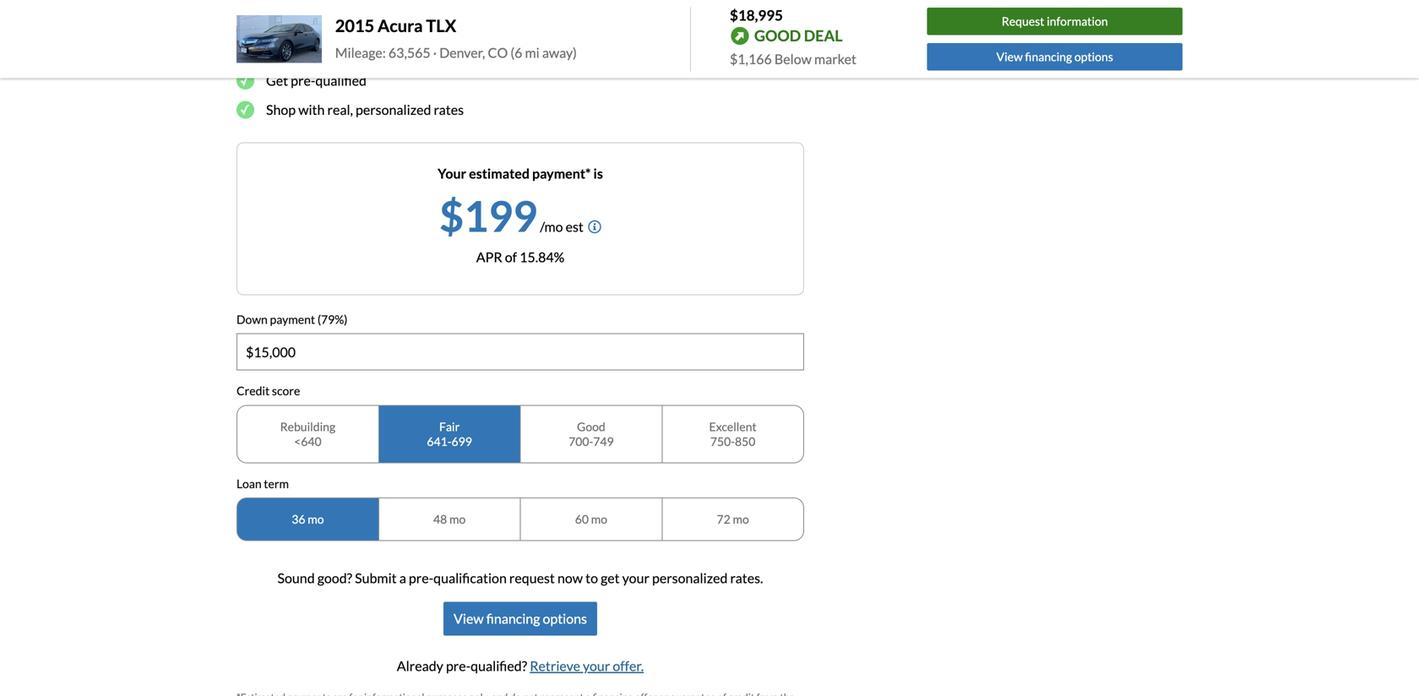 Task type: vqa. For each thing, say whether or not it's contained in the screenshot.
score
yes



Task type: locate. For each thing, give the bounding box(es) containing it.
$18,995
[[730, 6, 783, 24]]

personalized
[[356, 101, 431, 118], [652, 570, 728, 587]]

rates
[[434, 101, 464, 118]]

2015 acura tlx mileage: 63,565 · denver, co (6 mi away)
[[335, 15, 577, 61]]

0 vertical spatial options
[[1075, 49, 1114, 64]]

good 700-749
[[569, 419, 614, 449]]

48 mo
[[433, 512, 466, 527]]

$1,166
[[730, 51, 772, 67]]

1 horizontal spatial your
[[583, 658, 610, 674]]

36
[[292, 512, 305, 527]]

749
[[593, 434, 614, 449]]

options
[[1075, 49, 1114, 64], [543, 611, 587, 627]]

pre- for get
[[291, 72, 316, 89]]

1 vertical spatial personalized
[[652, 570, 728, 587]]

below
[[775, 51, 812, 67]]

your
[[321, 43, 348, 59], [622, 570, 650, 587], [583, 658, 610, 674]]

payment
[[351, 43, 403, 59], [270, 312, 315, 326]]

financing down the sound good? submit a pre-qualification request now to get your personalized rates.
[[486, 611, 540, 627]]

mo for 60 mo
[[591, 512, 608, 527]]

view financing options button
[[927, 43, 1183, 71], [444, 602, 597, 636]]

retrieve your offer. link
[[530, 658, 644, 674]]

0 horizontal spatial your
[[321, 43, 348, 59]]

mo for 48 mo
[[449, 512, 466, 527]]

offer.
[[613, 658, 644, 674]]

your
[[438, 165, 466, 181]]

market
[[815, 51, 857, 67]]

0 horizontal spatial financing
[[486, 611, 540, 627]]

information
[[1047, 14, 1108, 28]]

estimated
[[469, 165, 530, 181]]

options down the information
[[1075, 49, 1114, 64]]

mo right 36
[[308, 512, 324, 527]]

mo for 72 mo
[[733, 512, 749, 527]]

1 horizontal spatial pre-
[[409, 570, 434, 587]]

$199
[[439, 190, 537, 241]]

loan
[[237, 476, 262, 491]]

48
[[433, 512, 447, 527]]

2 mo from the left
[[449, 512, 466, 527]]

15.84%
[[520, 249, 565, 265]]

1 mo from the left
[[308, 512, 324, 527]]

1 horizontal spatial payment
[[351, 43, 403, 59]]

your up qualified
[[321, 43, 348, 59]]

1 horizontal spatial view
[[997, 49, 1023, 64]]

<640
[[294, 434, 322, 449]]

submit
[[355, 570, 397, 587]]

of
[[505, 249, 517, 265]]

payment left '(79%)'
[[270, 312, 315, 326]]

qualified
[[316, 72, 367, 89]]

down
[[237, 312, 268, 326]]

2 vertical spatial pre-
[[446, 658, 471, 674]]

co
[[488, 44, 508, 61]]

view
[[997, 49, 1023, 64], [454, 611, 484, 627]]

options down "now"
[[543, 611, 587, 627]]

view down qualification
[[454, 611, 484, 627]]

4 mo from the left
[[733, 512, 749, 527]]

0 vertical spatial financing
[[1025, 49, 1072, 64]]

0 horizontal spatial payment
[[270, 312, 315, 326]]

mo right 60
[[591, 512, 608, 527]]

(79%)
[[318, 312, 348, 326]]

·
[[433, 44, 437, 61]]

3 mo from the left
[[591, 512, 608, 527]]

pre- right already
[[446, 658, 471, 674]]

0 vertical spatial view
[[997, 49, 1023, 64]]

1 horizontal spatial options
[[1075, 49, 1114, 64]]

view financing options
[[997, 49, 1114, 64], [454, 611, 587, 627]]

with
[[298, 101, 325, 118]]

pre- for already
[[446, 658, 471, 674]]

72
[[717, 512, 731, 527]]

0 vertical spatial view financing options
[[997, 49, 1114, 64]]

1 horizontal spatial view financing options button
[[927, 43, 1183, 71]]

1 horizontal spatial view financing options
[[997, 49, 1114, 64]]

qualification
[[434, 570, 507, 587]]

a
[[399, 570, 406, 587]]

rebuilding
[[280, 419, 336, 434]]

get pre-qualified
[[266, 72, 367, 89]]

1 vertical spatial options
[[543, 611, 587, 627]]

0 vertical spatial view financing options button
[[927, 43, 1183, 71]]

your left offer.
[[583, 658, 610, 674]]

1 vertical spatial view financing options button
[[444, 602, 597, 636]]

2 horizontal spatial pre-
[[446, 658, 471, 674]]

1 vertical spatial view
[[454, 611, 484, 627]]

0 horizontal spatial view financing options button
[[444, 602, 597, 636]]

pre-
[[291, 72, 316, 89], [409, 570, 434, 587], [446, 658, 471, 674]]

mo right 72
[[733, 512, 749, 527]]

financing down request information button
[[1025, 49, 1072, 64]]

699
[[452, 434, 472, 449]]

641-
[[427, 434, 452, 449]]

sound
[[278, 570, 315, 587]]

excellent 750-850
[[709, 419, 757, 449]]

0 vertical spatial pre-
[[291, 72, 316, 89]]

view financing options down the sound good? submit a pre-qualification request now to get your personalized rates.
[[454, 611, 587, 627]]

0 vertical spatial personalized
[[356, 101, 431, 118]]

term
[[264, 476, 289, 491]]

mileage:
[[335, 44, 386, 61]]

view down request
[[997, 49, 1023, 64]]

1 horizontal spatial financing
[[1025, 49, 1072, 64]]

view financing options button down the sound good? submit a pre-qualification request now to get your personalized rates.
[[444, 602, 597, 636]]

2 vertical spatial your
[[583, 658, 610, 674]]

payment down 2015
[[351, 43, 403, 59]]

mo right 48
[[449, 512, 466, 527]]

request information
[[1002, 14, 1108, 28]]

pre- right a
[[409, 570, 434, 587]]

$199 /mo est
[[439, 190, 584, 241]]

financing
[[1025, 49, 1072, 64], [486, 611, 540, 627]]

1 vertical spatial your
[[622, 570, 650, 587]]

request
[[509, 570, 555, 587]]

est
[[566, 218, 584, 235]]

view financing options down request information button
[[997, 49, 1114, 64]]

1 vertical spatial view financing options
[[454, 611, 587, 627]]

0 horizontal spatial pre-
[[291, 72, 316, 89]]

0 horizontal spatial options
[[543, 611, 587, 627]]

0 vertical spatial your
[[321, 43, 348, 59]]

750-
[[710, 434, 735, 449]]

get
[[601, 570, 620, 587]]

2015 acura tlx image
[[237, 15, 322, 63]]

1 horizontal spatial personalized
[[652, 570, 728, 587]]

your right "get"
[[622, 570, 650, 587]]

view financing options button down request information button
[[927, 43, 1183, 71]]

fair
[[439, 419, 460, 434]]

denver,
[[440, 44, 485, 61]]

personalized left 'rates.'
[[652, 570, 728, 587]]

60 mo
[[575, 512, 608, 527]]

personalized right real, on the left
[[356, 101, 431, 118]]

mo
[[308, 512, 324, 527], [449, 512, 466, 527], [591, 512, 608, 527], [733, 512, 749, 527]]

pre- right get
[[291, 72, 316, 89]]



Task type: describe. For each thing, give the bounding box(es) containing it.
fair 641-699
[[427, 419, 472, 449]]

request
[[1002, 14, 1045, 28]]

estimate your payment
[[266, 43, 403, 59]]

2015
[[335, 15, 374, 36]]

deal
[[804, 26, 843, 45]]

payment*
[[532, 165, 591, 181]]

72 mo
[[717, 512, 749, 527]]

good
[[755, 26, 801, 45]]

your estimated payment* is
[[438, 165, 603, 181]]

$1,166 below market
[[730, 51, 857, 67]]

60
[[575, 512, 589, 527]]

mi
[[525, 44, 540, 61]]

qualified?
[[471, 658, 527, 674]]

now
[[558, 570, 583, 587]]

estimate
[[266, 43, 318, 59]]

loan term
[[237, 476, 289, 491]]

to
[[586, 570, 598, 587]]

get
[[266, 72, 288, 89]]

score
[[272, 384, 300, 398]]

shop with real, personalized rates
[[266, 101, 464, 118]]

info circle image
[[588, 220, 602, 233]]

36 mo
[[292, 512, 324, 527]]

already
[[397, 658, 443, 674]]

good?
[[317, 570, 352, 587]]

acura
[[378, 15, 423, 36]]

down payment (79%)
[[237, 312, 348, 326]]

(6
[[511, 44, 523, 61]]

0 horizontal spatial view
[[454, 611, 484, 627]]

rebuilding <640
[[280, 419, 336, 449]]

good deal
[[755, 26, 843, 45]]

shop
[[266, 101, 296, 118]]

1 vertical spatial payment
[[270, 312, 315, 326]]

0 vertical spatial payment
[[351, 43, 403, 59]]

good
[[577, 419, 606, 434]]

excellent
[[709, 419, 757, 434]]

tlx
[[426, 15, 456, 36]]

1 vertical spatial pre-
[[409, 570, 434, 587]]

away)
[[542, 44, 577, 61]]

1 vertical spatial financing
[[486, 611, 540, 627]]

63,565
[[389, 44, 431, 61]]

apr
[[476, 249, 503, 265]]

credit
[[237, 384, 270, 398]]

0 horizontal spatial personalized
[[356, 101, 431, 118]]

/mo
[[540, 218, 563, 235]]

850
[[735, 434, 756, 449]]

2 horizontal spatial your
[[622, 570, 650, 587]]

is
[[594, 165, 603, 181]]

Down payment (79%) text field
[[237, 334, 804, 370]]

sound good? submit a pre-qualification request now to get your personalized rates.
[[278, 570, 763, 587]]

already pre-qualified? retrieve your offer.
[[397, 658, 644, 674]]

credit score
[[237, 384, 300, 398]]

rates.
[[730, 570, 763, 587]]

mo for 36 mo
[[308, 512, 324, 527]]

retrieve
[[530, 658, 580, 674]]

request information button
[[927, 8, 1183, 35]]

700-
[[569, 434, 593, 449]]

real,
[[327, 101, 353, 118]]

0 horizontal spatial view financing options
[[454, 611, 587, 627]]

apr of 15.84%
[[476, 249, 565, 265]]



